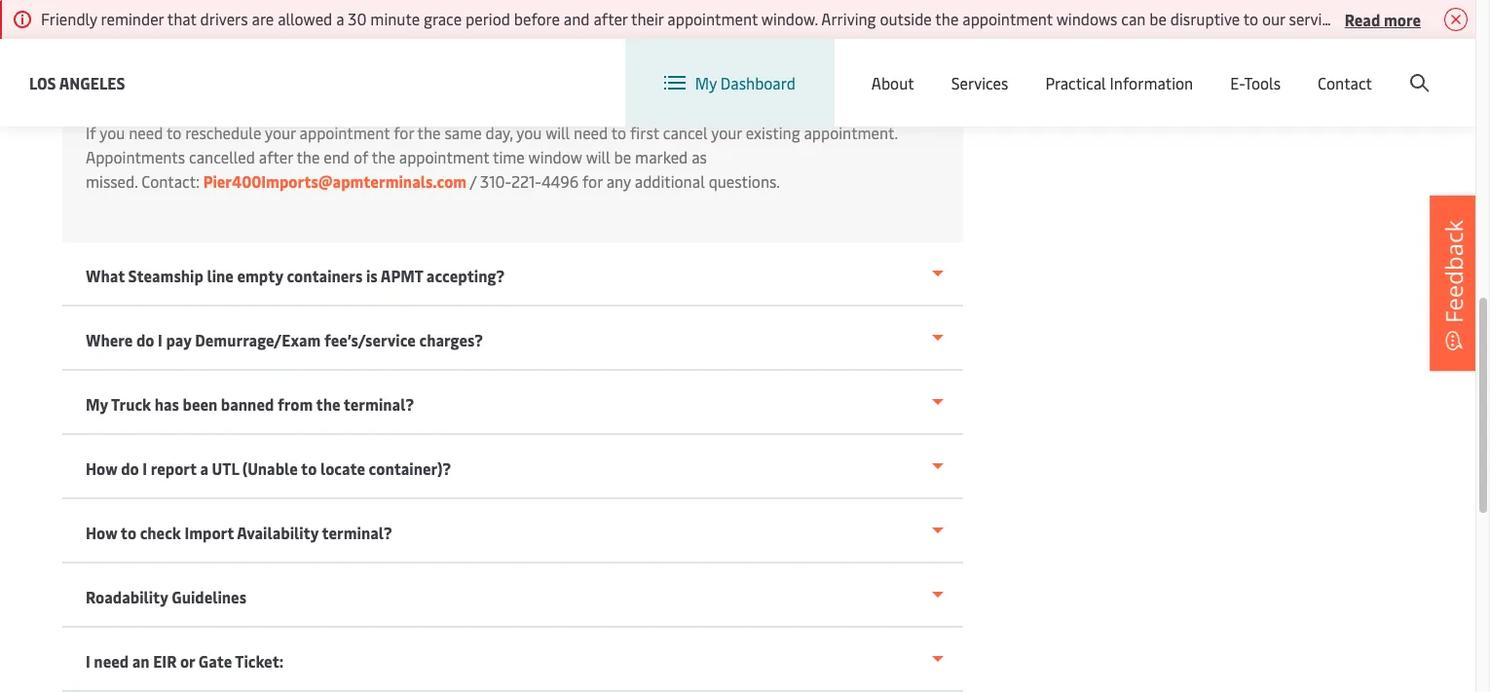 Task type: locate. For each thing, give the bounding box(es) containing it.
the left same
[[418, 122, 441, 143]]

do inside dropdown button
[[121, 458, 139, 479]]

0 horizontal spatial has
[[155, 394, 179, 415]]

close alert image
[[1445, 8, 1469, 31]]

i need an eir or gate ticket: button
[[62, 629, 963, 693]]

0 vertical spatial terminal?
[[344, 394, 414, 415]]

1 vertical spatial i
[[143, 458, 147, 479]]

i for report
[[143, 458, 147, 479]]

do left the report
[[121, 458, 139, 479]]

i inside 'dropdown button'
[[86, 651, 90, 672]]

if down angeles
[[86, 122, 96, 143]]

1 vertical spatial /
[[470, 171, 477, 192]]

can up was
[[484, 73, 509, 95]]

termpoint
[[350, 24, 428, 46]]

los angeles
[[29, 72, 125, 93]]

0 horizontal spatial of
[[354, 146, 369, 168]]

1 vertical spatial end
[[324, 146, 350, 168]]

the
[[323, 24, 346, 46], [332, 49, 355, 70], [699, 49, 723, 70], [656, 73, 679, 95], [731, 73, 755, 95], [418, 122, 441, 143], [297, 146, 320, 168], [372, 146, 395, 168], [316, 394, 341, 415]]

my inside dropdown button
[[696, 72, 717, 94]]

roadability guidelines
[[86, 587, 247, 608]]

is
[[366, 265, 378, 287]]

end up pier400imports@apmterminals.com
[[324, 146, 350, 168]]

0 vertical spatial do
[[136, 329, 154, 351]]

1 vertical spatial have
[[115, 97, 148, 119]]

1 vertical spatial do
[[121, 458, 139, 479]]

1 horizontal spatial end
[[683, 73, 709, 95]]

for
[[813, 97, 833, 119], [394, 122, 414, 143], [583, 171, 603, 192]]

required
[[709, 24, 768, 46], [727, 49, 785, 70]]

0 vertical spatial /
[[1323, 57, 1330, 78]]

login / create account link
[[1246, 39, 1439, 96]]

need up window
[[574, 122, 608, 143]]

will up 'window.'
[[858, 24, 882, 46]]

0 horizontal spatial /
[[470, 171, 477, 192]]

start
[[453, 49, 487, 70]]

have down "auto-"
[[86, 73, 119, 95]]

ticket:
[[235, 651, 284, 672]]

questions.
[[709, 171, 780, 192]]

how for how to check import availability terminal?
[[86, 522, 118, 544]]

a
[[739, 97, 747, 119], [837, 97, 845, 119], [200, 458, 209, 479]]

if up modify
[[529, 49, 539, 70]]

if left switch
[[913, 73, 923, 95]]

an
[[132, 651, 150, 672]]

0 horizontal spatial for
[[394, 122, 414, 143]]

be inside , you can modify details up to the end of the appointment window. if you have missed your appointment or your appointment was cancelled, you will need to make a new one for a later time. if you need to reschedule your appointment for the same day, you will need to first cancel your existing appointment. appointments cancelled after the end of the appointment time window will be marked as missed. contact:
[[614, 146, 632, 168]]

in
[[307, 24, 319, 46], [351, 73, 364, 95]]

to left check
[[121, 522, 137, 544]]

0 vertical spatial can
[[189, 24, 214, 46]]

be
[[217, 24, 234, 46], [886, 24, 903, 46], [614, 146, 632, 168]]

1 horizontal spatial a
[[739, 97, 747, 119]]

angeles
[[59, 72, 125, 93]]

, you can modify details up to the end of the appointment window. if you have missed your appointment or your appointment was cancelled, you will need to make a new one for a later time. if you need to reschedule your appointment for the same day, you will need to first cancel your existing appointment. appointments cancelled after the end of the appointment time window will be marked as missed. contact:
[[86, 73, 923, 192]]

cancelled up the opted
[[124, 49, 190, 70]]

information
[[771, 24, 854, 46], [789, 49, 872, 70]]

or
[[875, 49, 890, 70], [333, 97, 347, 119], [180, 651, 195, 672]]

create
[[1333, 57, 1379, 78]]

have down the opted
[[115, 97, 148, 119]]

/
[[1323, 57, 1330, 78], [470, 171, 477, 192]]

my up the 'make'
[[696, 72, 717, 94]]

of
[[713, 73, 728, 95], [354, 146, 369, 168]]

1 vertical spatial cancelled
[[189, 146, 255, 168]]

after
[[259, 146, 293, 168]]

0 vertical spatial have
[[86, 73, 119, 95]]

los angeles link
[[29, 71, 125, 95]]

be inside system.  appointments with missing required information will be auto-cancelled 30 minutes prior to the appointment start time. if your appointment has the required information or you have opted to keep your appointment in
[[886, 24, 903, 46]]

or right eir
[[180, 651, 195, 672]]

to inside 'dropdown button'
[[121, 522, 137, 544]]

1 horizontal spatial or
[[333, 97, 347, 119]]

2 horizontal spatial i
[[158, 329, 163, 351]]

how to check import availability terminal? button
[[62, 500, 963, 564]]

the right prior
[[332, 49, 355, 70]]

time. right start
[[490, 49, 525, 70]]

i left pay
[[158, 329, 163, 351]]

window.
[[852, 73, 909, 95]]

feedback
[[1438, 220, 1471, 323]]

for right one
[[813, 97, 833, 119]]

1 vertical spatial for
[[394, 122, 414, 143]]

can up 30
[[189, 24, 214, 46]]

for left any
[[583, 171, 603, 192]]

feedback button
[[1431, 195, 1479, 371]]

appointments up "auto-"
[[86, 24, 185, 46]]

more
[[1385, 8, 1422, 30]]

to left 'first' at the top left of page
[[612, 122, 627, 143]]

/ right login
[[1323, 57, 1330, 78]]

0 horizontal spatial end
[[324, 146, 350, 168]]

terminal? down fee's/service
[[344, 394, 414, 415]]

in inside system.  appointments with missing required information will be auto-cancelled 30 minutes prior to the appointment start time. if your appointment has the required information or you have opted to keep your appointment in
[[351, 73, 364, 95]]

i
[[158, 329, 163, 351], [143, 458, 147, 479], [86, 651, 90, 672]]

i left an
[[86, 651, 90, 672]]

1 vertical spatial or
[[333, 97, 347, 119]]

appointment
[[359, 49, 449, 70], [577, 49, 668, 70], [257, 73, 347, 95], [758, 73, 849, 95], [239, 97, 329, 119], [385, 97, 476, 119], [300, 122, 390, 143], [399, 146, 490, 168]]

0 vertical spatial required
[[709, 24, 768, 46]]

1 horizontal spatial /
[[1323, 57, 1330, 78]]

required up my dashboard
[[709, 24, 768, 46]]

/ for login
[[1323, 57, 1330, 78]]

0 vertical spatial has
[[672, 49, 696, 70]]

0 vertical spatial how
[[86, 458, 118, 479]]

2 vertical spatial if
[[86, 122, 96, 143]]

in down termpoint
[[351, 73, 364, 95]]

the inside dropdown button
[[316, 394, 341, 415]]

1 vertical spatial required
[[727, 49, 785, 70]]

can inside , you can modify details up to the end of the appointment window. if you have missed your appointment or your appointment was cancelled, you will need to make a new one for a later time. if you need to reschedule your appointment for the same day, you will need to first cancel your existing appointment. appointments cancelled after the end of the appointment time window will be marked as missed. contact:
[[484, 73, 509, 95]]

i left the report
[[143, 458, 147, 479]]

my dashboard
[[696, 72, 796, 94]]

be up about
[[886, 24, 903, 46]]

1 vertical spatial my
[[86, 394, 108, 415]]

end up the 'make'
[[683, 73, 709, 95]]

0 vertical spatial for
[[813, 97, 833, 119]]

1 vertical spatial terminal?
[[322, 522, 392, 544]]

read more
[[1346, 8, 1422, 30]]

2 vertical spatial or
[[180, 651, 195, 672]]

to left the locate
[[301, 458, 317, 479]]

how do i report a utl (unable to locate container)? button
[[62, 436, 963, 500]]

truck
[[111, 394, 151, 415]]

2 how from the top
[[86, 522, 118, 544]]

appointments inside system.  appointments with missing required information will be auto-cancelled 30 minutes prior to the appointment start time. if your appointment has the required information or you have opted to keep your appointment in
[[515, 24, 614, 46]]

appointment down prior
[[257, 73, 347, 95]]

0 vertical spatial time.
[[490, 49, 525, 70]]

about button
[[872, 39, 915, 127]]

how inside "how to check import availability terminal?" 'dropdown button'
[[86, 522, 118, 544]]

banned
[[221, 394, 274, 415]]

need up 'first' at the top left of page
[[640, 97, 675, 119]]

to
[[313, 49, 328, 70], [167, 73, 182, 95], [637, 73, 652, 95], [678, 97, 693, 119], [167, 122, 182, 143], [612, 122, 627, 143], [301, 458, 317, 479], [121, 522, 137, 544]]

a left new
[[739, 97, 747, 119]]

0 horizontal spatial time.
[[490, 49, 525, 70]]

a left utl
[[200, 458, 209, 479]]

0 horizontal spatial my
[[86, 394, 108, 415]]

cancelled inside , you can modify details up to the end of the appointment window. if you have missed your appointment or your appointment was cancelled, you will need to make a new one for a later time. if you need to reschedule your appointment for the same day, you will need to first cancel your existing appointment. appointments cancelled after the end of the appointment time window will be marked as missed. contact:
[[189, 146, 255, 168]]

0 horizontal spatial i
[[86, 651, 90, 672]]

for left same
[[394, 122, 414, 143]]

information up dashboard
[[771, 24, 854, 46]]

how down truck
[[86, 458, 118, 479]]

availability
[[237, 522, 319, 544]]

locate
[[321, 458, 365, 479]]

how
[[86, 458, 118, 479], [86, 522, 118, 544]]

1 horizontal spatial time.
[[885, 97, 920, 119]]

appointments up the 'details'
[[515, 24, 614, 46]]

will up any
[[586, 146, 611, 168]]

need inside 'dropdown button'
[[94, 651, 129, 672]]

my left truck
[[86, 394, 108, 415]]

0 horizontal spatial if
[[86, 122, 96, 143]]

my truck has been banned from the terminal? button
[[62, 371, 963, 436]]

how left check
[[86, 522, 118, 544]]

has inside system.  appointments with missing required information will be auto-cancelled 30 minutes prior to the appointment start time. if your appointment has the required information or you have opted to keep your appointment in
[[672, 49, 696, 70]]

login / create account
[[1282, 57, 1439, 78]]

0 vertical spatial i
[[158, 329, 163, 351]]

appointments up the missed. contact:
[[86, 146, 185, 168]]

how inside how do i report a utl (unable to locate container)? dropdown button
[[86, 458, 118, 479]]

will
[[858, 24, 882, 46], [612, 97, 637, 119], [546, 122, 570, 143], [586, 146, 611, 168]]

required up dashboard
[[727, 49, 785, 70]]

0 vertical spatial in
[[307, 24, 319, 46]]

310-
[[481, 171, 512, 192]]

what steamship line empty containers is apmt accepting? button
[[62, 243, 963, 307]]

the right from
[[316, 394, 341, 415]]

1 vertical spatial in
[[351, 73, 364, 95]]

missed. contact:
[[86, 171, 200, 192]]

1 vertical spatial has
[[155, 394, 179, 415]]

or up 'window.'
[[875, 49, 890, 70]]

of up pier400imports@apmterminals.com
[[354, 146, 369, 168]]

1 horizontal spatial of
[[713, 73, 728, 95]]

2 horizontal spatial be
[[886, 24, 903, 46]]

1 how from the top
[[86, 458, 118, 479]]

do left pay
[[136, 329, 154, 351]]

1 horizontal spatial my
[[696, 72, 717, 94]]

0 horizontal spatial a
[[200, 458, 209, 479]]

pier400imports@apmterminals.com
[[203, 171, 467, 192]]

dashboard
[[721, 72, 796, 94]]

do inside 'dropdown button'
[[136, 329, 154, 351]]

demurrage/exam
[[195, 329, 321, 351]]

1 horizontal spatial if
[[529, 49, 539, 70]]

the up new
[[731, 73, 755, 95]]

roadability
[[86, 587, 168, 608]]

,
[[448, 73, 451, 95]]

has down missing
[[672, 49, 696, 70]]

will down "up" at the top left
[[612, 97, 637, 119]]

a left later
[[837, 97, 845, 119]]

1 horizontal spatial in
[[351, 73, 364, 95]]

2 vertical spatial for
[[583, 171, 603, 192]]

the up pier400imports@apmterminals.com
[[372, 146, 395, 168]]

i inside dropdown button
[[143, 458, 147, 479]]

my dashboard button
[[664, 39, 796, 127]]

cancelled down reschedule
[[189, 146, 255, 168]]

to right "up" at the top left
[[637, 73, 652, 95]]

pay
[[166, 329, 192, 351]]

i inside 'dropdown button'
[[158, 329, 163, 351]]

of up the 'make'
[[713, 73, 728, 95]]

where
[[86, 329, 133, 351]]

1 horizontal spatial has
[[672, 49, 696, 70]]

in up prior
[[307, 24, 319, 46]]

need left an
[[94, 651, 129, 672]]

1 horizontal spatial i
[[143, 458, 147, 479]]

1 vertical spatial of
[[354, 146, 369, 168]]

cancelled
[[124, 49, 190, 70], [189, 146, 255, 168]]

0 horizontal spatial be
[[217, 24, 234, 46]]

0 vertical spatial or
[[875, 49, 890, 70]]

be up minutes
[[217, 24, 234, 46]]

with
[[618, 24, 649, 46]]

1 horizontal spatial be
[[614, 146, 632, 168]]

0 horizontal spatial in
[[307, 24, 319, 46]]

0 vertical spatial of
[[713, 73, 728, 95]]

1 vertical spatial can
[[484, 73, 509, 95]]

time. down about
[[885, 97, 920, 119]]

terminal?
[[344, 394, 414, 415], [322, 522, 392, 544]]

2 horizontal spatial if
[[913, 73, 923, 95]]

1 horizontal spatial can
[[484, 73, 509, 95]]

to down 'missed'
[[167, 122, 182, 143]]

from
[[278, 394, 313, 415]]

your
[[543, 49, 574, 70], [222, 73, 253, 95], [204, 97, 235, 119], [351, 97, 382, 119], [265, 122, 296, 143], [712, 122, 742, 143]]

i need an eir or gate ticket:
[[86, 651, 284, 672]]

terminal? down the locate
[[322, 522, 392, 544]]

my
[[696, 72, 717, 94], [86, 394, 108, 415]]

2 horizontal spatial or
[[875, 49, 890, 70]]

2 vertical spatial i
[[86, 651, 90, 672]]

new
[[750, 97, 779, 119]]

0 horizontal spatial or
[[180, 651, 195, 672]]

0 vertical spatial if
[[529, 49, 539, 70]]

0 vertical spatial my
[[696, 72, 717, 94]]

appointments inside , you can modify details up to the end of the appointment window. if you have missed your appointment or your appointment was cancelled, you will need to make a new one for a later time. if you need to reschedule your appointment for the same day, you will need to first cancel your existing appointment. appointments cancelled after the end of the appointment time window will be marked as missed. contact:
[[86, 146, 185, 168]]

has left been
[[155, 394, 179, 415]]

/ left '310-'
[[470, 171, 477, 192]]

1 vertical spatial time.
[[885, 97, 920, 119]]

1 vertical spatial how
[[86, 522, 118, 544]]

the right after
[[297, 146, 320, 168]]

your up after
[[265, 122, 296, 143]]

i for pay
[[158, 329, 163, 351]]

marked
[[635, 146, 688, 168]]

your up reschedule
[[204, 97, 235, 119]]

later
[[849, 97, 881, 119]]

be up any
[[614, 146, 632, 168]]

time.
[[490, 49, 525, 70], [885, 97, 920, 119]]

or up pier400imports@apmterminals.com link
[[333, 97, 347, 119]]

information up 'window.'
[[789, 49, 872, 70]]

been
[[183, 394, 218, 415]]

0 vertical spatial cancelled
[[124, 49, 190, 70]]

1 vertical spatial information
[[789, 49, 872, 70]]

my inside dropdown button
[[86, 394, 108, 415]]

modify
[[512, 73, 561, 95]]

system.  appointments with missing required information will be auto-cancelled 30 minutes prior to the appointment start time. if your appointment has the required information or you have opted to keep your appointment in
[[86, 24, 919, 95]]



Task type: vqa. For each thing, say whether or not it's contained in the screenshot.
fee's/service
yes



Task type: describe. For each thing, give the bounding box(es) containing it.
will inside system.  appointments with missing required information will be auto-cancelled 30 minutes prior to the appointment start time. if your appointment has the required information or you have opted to keep your appointment in
[[858, 24, 882, 46]]

existing
[[746, 122, 801, 143]]

los
[[29, 72, 56, 93]]

appointment up "up" at the top left
[[577, 49, 668, 70]]

read more button
[[1346, 7, 1422, 31]]

managed
[[238, 24, 303, 46]]

as
[[692, 146, 707, 168]]

your down minutes
[[222, 73, 253, 95]]

pier400imports@apmterminals.com link
[[203, 171, 467, 192]]

to up cancel at the left top of the page
[[678, 97, 693, 119]]

will up window
[[546, 122, 570, 143]]

global
[[1101, 57, 1146, 78]]

or inside , you can modify details up to the end of the appointment window. if you have missed your appointment or your appointment was cancelled, you will need to make a new one for a later time. if you need to reschedule your appointment for the same day, you will need to first cancel your existing appointment. appointments cancelled after the end of the appointment time window will be marked as missed. contact:
[[333, 97, 347, 119]]

time. inside , you can modify details up to the end of the appointment window. if you have missed your appointment or your appointment was cancelled, you will need to make a new one for a later time. if you need to reschedule your appointment for the same day, you will need to first cancel your existing appointment. appointments cancelled after the end of the appointment time window will be marked as missed. contact:
[[885, 97, 920, 119]]

prior
[[277, 49, 310, 70]]

switch location
[[928, 57, 1038, 78]]

was
[[479, 97, 506, 119]]

or inside 'dropdown button'
[[180, 651, 195, 672]]

my for my dashboard
[[696, 72, 717, 94]]

accepting?
[[427, 265, 505, 287]]

what
[[86, 265, 125, 287]]

utl
[[212, 458, 239, 479]]

1 vertical spatial if
[[913, 73, 923, 95]]

the down missing
[[699, 49, 723, 70]]

missing
[[652, 24, 706, 46]]

the left termpoint link
[[323, 24, 346, 46]]

do for where
[[136, 329, 154, 351]]

cancelled,
[[510, 97, 580, 119]]

how to check import availability terminal?
[[86, 522, 392, 544]]

what steamship line empty containers is apmt accepting?
[[86, 265, 505, 287]]

appointment.
[[804, 122, 898, 143]]

2 horizontal spatial a
[[837, 97, 845, 119]]

the right "up" at the top left
[[656, 73, 679, 95]]

you inside system.  appointments with missing required information will be auto-cancelled 30 minutes prior to the appointment start time. if your appointment has the required information or you have opted to keep your appointment in
[[893, 49, 919, 70]]

to right prior
[[313, 49, 328, 70]]

reschedule
[[185, 122, 262, 143]]

/ for pier400imports@apmterminals.com
[[470, 171, 477, 192]]

switch
[[928, 57, 974, 78]]

how do i report a utl (unable to locate container)?
[[86, 458, 451, 479]]

missed
[[152, 97, 201, 119]]

keep
[[186, 73, 219, 95]]

have inside , you can modify details up to the end of the appointment window. if you have missed your appointment or your appointment was cancelled, you will need to make a new one for a later time. if you need to reschedule your appointment for the same day, you will need to first cancel your existing appointment. appointments cancelled after the end of the appointment time window will be marked as missed. contact:
[[115, 97, 148, 119]]

appointment up pier400imports@apmterminals.com link
[[300, 122, 390, 143]]

fee's/service
[[324, 329, 416, 351]]

time
[[493, 146, 525, 168]]

where do i pay demurrage/exam fee's/service charges? button
[[62, 307, 963, 371]]

0 vertical spatial end
[[683, 73, 709, 95]]

empty
[[237, 265, 283, 287]]

roadability guidelines button
[[62, 564, 963, 629]]

first
[[631, 122, 660, 143]]

your up modify
[[543, 49, 574, 70]]

terminal? inside "how to check import availability terminal?" 'dropdown button'
[[322, 522, 392, 544]]

global menu
[[1101, 57, 1189, 78]]

appointment down same
[[399, 146, 490, 168]]

day,
[[486, 122, 513, 143]]

if inside system.  appointments with missing required information will be auto-cancelled 30 minutes prior to the appointment start time. if your appointment has the required information or you have opted to keep your appointment in
[[529, 49, 539, 70]]

additional
[[635, 171, 705, 192]]

one
[[783, 97, 809, 119]]

report
[[151, 458, 197, 479]]

login
[[1282, 57, 1320, 78]]

minutes
[[216, 49, 273, 70]]

account
[[1382, 57, 1439, 78]]

2 horizontal spatial for
[[813, 97, 833, 119]]

1 horizontal spatial for
[[583, 171, 603, 192]]

location
[[978, 57, 1038, 78]]

cancelled inside system.  appointments with missing required information will be auto-cancelled 30 minutes prior to the appointment start time. if your appointment has the required information or you have opted to keep your appointment in
[[124, 49, 190, 70]]

appointment down termpoint
[[359, 49, 449, 70]]

to up 'missed'
[[167, 73, 182, 95]]

or inside system.  appointments with missing required information will be auto-cancelled 30 minutes prior to the appointment start time. if your appointment has the required information or you have opted to keep your appointment in
[[875, 49, 890, 70]]

do for how
[[121, 458, 139, 479]]

0 vertical spatial information
[[771, 24, 854, 46]]

0 horizontal spatial can
[[189, 24, 214, 46]]

any
[[607, 171, 631, 192]]

guidelines
[[172, 587, 247, 608]]

steamship
[[128, 265, 204, 287]]

import
[[185, 522, 234, 544]]

up
[[616, 73, 634, 95]]

appointments can be managed in the
[[86, 24, 350, 46]]

terminal? inside dropdown button
[[344, 394, 414, 415]]

how for how do i report a utl (unable to locate container)?
[[86, 458, 118, 479]]

need down 'missed'
[[129, 122, 163, 143]]

appointment up one
[[758, 73, 849, 95]]

have inside system.  appointments with missing required information will be auto-cancelled 30 minutes prior to the appointment start time. if your appointment has the required information or you have opted to keep your appointment in
[[86, 73, 119, 95]]

practical information
[[1046, 72, 1194, 94]]

containers
[[287, 265, 363, 287]]

has inside dropdown button
[[155, 394, 179, 415]]

a inside how do i report a utl (unable to locate container)? dropdown button
[[200, 458, 209, 479]]

information
[[1111, 72, 1194, 94]]

menu
[[1149, 57, 1189, 78]]

your down the 'make'
[[712, 122, 742, 143]]

apmt
[[381, 265, 423, 287]]

read
[[1346, 8, 1381, 30]]

global menu button
[[1058, 38, 1209, 97]]

termpoint link
[[350, 24, 428, 46]]

same
[[445, 122, 482, 143]]

cancel
[[663, 122, 708, 143]]

container)?
[[369, 458, 451, 479]]

to inside dropdown button
[[301, 458, 317, 479]]

about
[[872, 72, 915, 94]]

appointment down ,
[[385, 97, 476, 119]]

appointments for with
[[515, 24, 614, 46]]

practical
[[1046, 72, 1107, 94]]

appointment up after
[[239, 97, 329, 119]]

221-
[[512, 171, 542, 192]]

check
[[140, 522, 181, 544]]

my truck has been banned from the terminal?
[[86, 394, 414, 415]]

auto-
[[86, 49, 124, 70]]

make
[[697, 97, 735, 119]]

30
[[194, 49, 213, 70]]

appointments for can
[[86, 24, 185, 46]]

eir
[[153, 651, 177, 672]]

your down termpoint
[[351, 97, 382, 119]]

my for my truck has been banned from the terminal?
[[86, 394, 108, 415]]

line
[[207, 265, 234, 287]]

time. inside system.  appointments with missing required information will be auto-cancelled 30 minutes prior to the appointment start time. if your appointment has the required information or you have opted to keep your appointment in
[[490, 49, 525, 70]]

gate
[[199, 651, 232, 672]]



